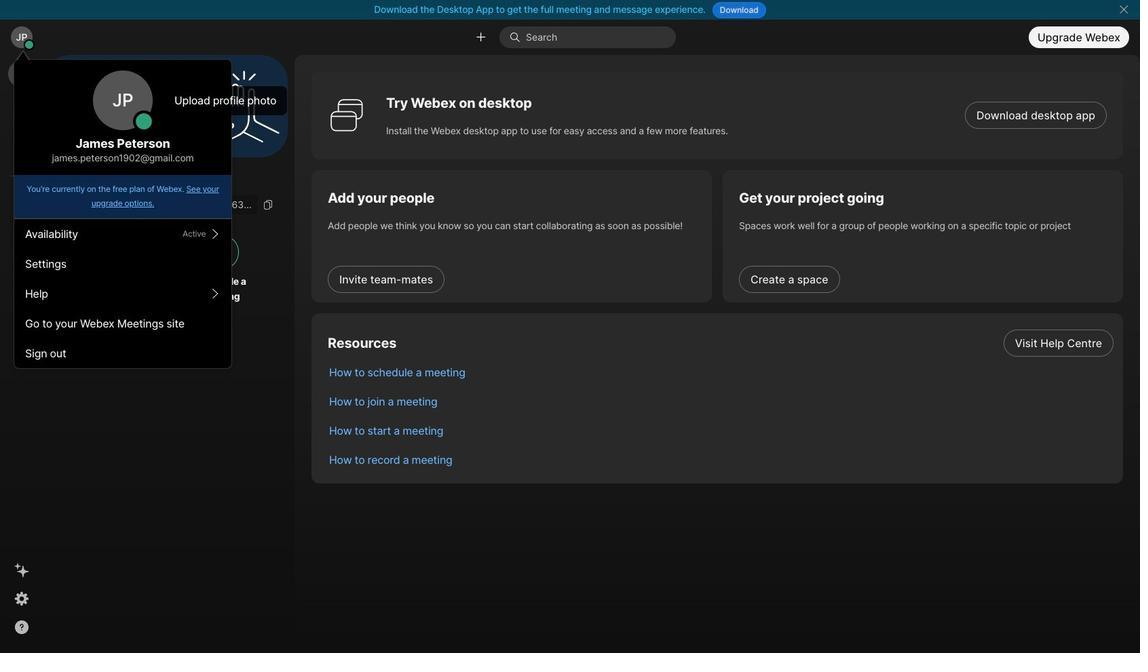 Task type: locate. For each thing, give the bounding box(es) containing it.
1 vertical spatial arrow right_16 image
[[210, 289, 221, 299]]

arrow right_16 image inside help menu item
[[210, 289, 221, 299]]

2 arrow right_16 image from the top
[[210, 289, 221, 299]]

1 arrow right_16 image from the top
[[210, 229, 221, 240]]

0 vertical spatial arrow right_16 image
[[210, 229, 221, 240]]

list item
[[318, 329, 1124, 358], [318, 358, 1124, 387], [318, 387, 1124, 416], [318, 416, 1124, 446], [318, 446, 1124, 475]]

settings menu item
[[14, 249, 232, 279]]

None text field
[[54, 196, 258, 215]]

profile settings menu menu bar
[[14, 219, 232, 369]]

arrow right_16 image
[[210, 229, 221, 240], [210, 289, 221, 299]]

4 list item from the top
[[318, 416, 1124, 446]]

cancel_16 image
[[1119, 4, 1130, 15]]

5 list item from the top
[[318, 446, 1124, 475]]

navigation
[[0, 55, 43, 654]]

go to your webex meetings site menu item
[[14, 309, 232, 339]]



Task type: describe. For each thing, give the bounding box(es) containing it.
set status menu item
[[14, 219, 232, 249]]

two hands high-fiving image
[[203, 66, 285, 147]]

arrow right_16 image inside set status menu item
[[210, 229, 221, 240]]

1 list item from the top
[[318, 329, 1124, 358]]

help menu item
[[14, 279, 232, 309]]

webex tab list
[[8, 60, 35, 206]]

2 list item from the top
[[318, 358, 1124, 387]]

sign out menu item
[[14, 339, 232, 369]]

3 list item from the top
[[318, 387, 1124, 416]]



